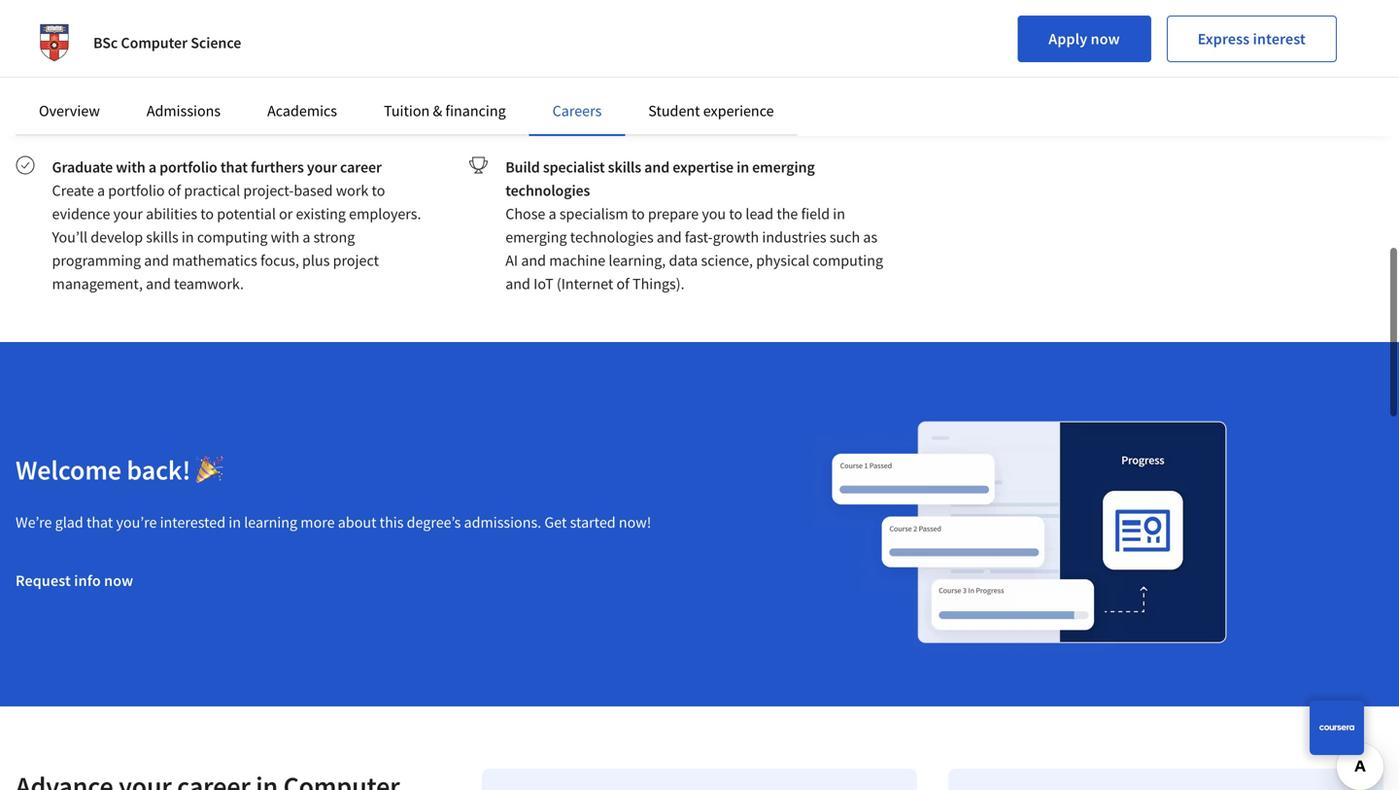 Task type: vqa. For each thing, say whether or not it's contained in the screenshot.
Post corresponding to 5G
no



Task type: locate. For each thing, give the bounding box(es) containing it.
1 the from the left
[[52, 0, 77, 14]]

emerging down chose
[[506, 227, 567, 247]]

the up 'access'
[[506, 0, 530, 14]]

1 vertical spatial with
[[271, 227, 299, 247]]

you inside the university of london career service lets you easily access careers and employability support, regardless of your career stage. award-winning staff use a personalised approach to tailor live sessions and a range of digital career resources to your needs.
[[793, 0, 817, 14]]

means
[[211, 17, 255, 37]]

degree's
[[407, 513, 461, 532]]

0 vertical spatial computing
[[198, 41, 268, 60]]

2 vertical spatial computing
[[813, 251, 883, 270]]

technologies down specialism at top left
[[570, 227, 654, 247]]

sessions
[[650, 64, 705, 84]]

now right 'info'
[[104, 571, 133, 590]]

use inside the university of london career service lets you easily access careers and employability support, regardless of your career stage. award-winning staff use a personalised approach to tailor live sessions and a range of digital career resources to your needs.
[[756, 41, 778, 60]]

of down learning,
[[617, 274, 630, 293]]

1 horizontal spatial for
[[269, 87, 287, 107]]

you'll
[[52, 227, 87, 247]]

0 vertical spatial with
[[116, 157, 146, 177]]

express interest
[[1198, 29, 1306, 49]]

0 horizontal spatial range
[[359, 17, 396, 37]]

prepare
[[648, 204, 699, 223]]

career
[[52, 41, 93, 60], [538, 41, 579, 60], [847, 64, 888, 84], [340, 157, 382, 177]]

back!
[[127, 453, 191, 487]]

1 vertical spatial technologies
[[570, 227, 654, 247]]

1 vertical spatial portfolio
[[108, 181, 165, 200]]

a inside build specialist skills and expertise in emerging technologies chose a specialism to prepare you to lead the field in emerging technologies and fast-growth industries such as ai and machine learning, data science, physical computing and iot (internet of things).
[[549, 204, 556, 223]]

portfolio up practical
[[159, 157, 217, 177]]

now inside button
[[104, 571, 133, 590]]

expertise
[[673, 157, 734, 177]]

info
[[74, 571, 101, 590]]

the inside the university of london career service lets you easily access careers and employability support, regardless of your career stage. award-winning staff use a personalised approach to tailor live sessions and a range of digital career resources to your needs.
[[506, 0, 530, 14]]

you up "regardless"
[[793, 0, 817, 14]]

field
[[801, 204, 830, 223]]

2 the from the left
[[506, 0, 530, 14]]

industry.
[[257, 111, 314, 130]]

regardless
[[780, 17, 847, 37]]

1 horizontal spatial skills
[[608, 157, 641, 177]]

in up take
[[378, 0, 390, 14]]

computing down the such
[[813, 251, 883, 270]]

we're glad that you're interested in learning more about this degree's admissions. get started now!
[[16, 513, 651, 532]]

the inside the explosive and ever-growing use of technology in business and commerce means there's a whole range of career possibilities for computing graduates. if you take an industrial placement year, you can preview roles and industries; students have worked for deutsche bank, accenture, and other leaders of industry.
[[52, 0, 77, 14]]

1 horizontal spatial now
[[1091, 29, 1120, 49]]

computing inside graduate with a portfolio that furthers your career create a portfolio of practical project-based work to evidence your abilities to potential or existing employers. you'll develop skills in computing with a strong programming and mathematics focus, plus project management, and teamwork.
[[197, 227, 268, 247]]

a down "regardless"
[[781, 41, 789, 60]]

request info now
[[16, 571, 133, 590]]

skills inside graduate with a portfolio that furthers your career create a portfolio of practical project-based work to evidence your abilities to potential or existing employers. you'll develop skills in computing with a strong programming and mathematics focus, plus project management, and teamwork.
[[146, 227, 179, 247]]

range inside the explosive and ever-growing use of technology in business and commerce means there's a whole range of career possibilities for computing graduates. if you take an industrial placement year, you can preview roles and industries; students have worked for deutsche bank, accenture, and other leaders of industry.
[[359, 17, 396, 37]]

range down staff
[[747, 64, 784, 84]]

you up the fast-
[[702, 204, 726, 223]]

the
[[777, 204, 798, 223]]

about
[[338, 513, 377, 532]]

teamwork.
[[174, 274, 244, 293]]

use right staff
[[756, 41, 778, 60]]

data
[[669, 251, 698, 270]]

you up worked
[[223, 64, 248, 84]]

for down "commerce"
[[177, 41, 195, 60]]

with
[[116, 157, 146, 177], [271, 227, 299, 247]]

in left learning
[[229, 513, 241, 532]]

focus,
[[260, 251, 299, 270]]

computing
[[198, 41, 268, 60], [197, 227, 268, 247], [813, 251, 883, 270]]

experience
[[703, 101, 774, 120]]

1 vertical spatial computing
[[197, 227, 268, 247]]

1 vertical spatial use
[[756, 41, 778, 60]]

furthers
[[251, 157, 304, 177]]

0 horizontal spatial now
[[104, 571, 133, 590]]

and up "commerce"
[[144, 0, 169, 14]]

0 horizontal spatial use
[[260, 0, 283, 14]]

easily
[[821, 0, 857, 14]]

business
[[52, 17, 109, 37]]

industries
[[762, 227, 827, 247]]

get
[[545, 513, 567, 532]]

computing down means
[[198, 41, 268, 60]]

admissions
[[147, 101, 221, 120]]

bsc
[[93, 33, 118, 52]]

with right graduate
[[116, 157, 146, 177]]

and right ai
[[521, 251, 546, 270]]

we're
[[16, 513, 52, 532]]

0 horizontal spatial skills
[[146, 227, 179, 247]]

0 vertical spatial use
[[260, 0, 283, 14]]

careers
[[553, 101, 602, 120]]

that inside graduate with a portfolio that furthers your career create a portfolio of practical project-based work to evidence your abilities to potential or existing employers. you'll develop skills in computing with a strong programming and mathematics focus, plus project management, and teamwork.
[[220, 157, 248, 177]]

strong
[[314, 227, 355, 247]]

employers.
[[349, 204, 421, 223]]

0 vertical spatial range
[[359, 17, 396, 37]]

students
[[123, 87, 180, 107]]

industries;
[[52, 87, 120, 107]]

ai
[[506, 251, 518, 270]]

skills down abilities
[[146, 227, 179, 247]]

0 horizontal spatial the
[[52, 0, 77, 14]]

a up the graduates. on the top of page
[[305, 17, 313, 37]]

computing down potential
[[197, 227, 268, 247]]

skills inside build specialist skills and expertise in emerging technologies chose a specialism to prepare you to lead the field in emerging technologies and fast-growth industries such as ai and machine learning, data science, physical computing and iot (internet of things).
[[608, 157, 641, 177]]

tailor
[[587, 64, 622, 84]]

as
[[863, 227, 878, 247]]

to left prepare in the top left of the page
[[631, 204, 645, 223]]

that right glad
[[86, 513, 113, 532]]

and left expertise
[[644, 157, 670, 177]]

0 vertical spatial skills
[[608, 157, 641, 177]]

use
[[260, 0, 283, 14], [756, 41, 778, 60]]

the up business at the left top
[[52, 0, 77, 14]]

range inside the university of london career service lets you easily access careers and employability support, regardless of your career stage. award-winning staff use a personalised approach to tailor live sessions and a range of digital career resources to your needs.
[[747, 64, 784, 84]]

emerging up the
[[752, 157, 815, 177]]

possibilities
[[96, 41, 173, 60]]

1 vertical spatial skills
[[146, 227, 179, 247]]

now right apply
[[1091, 29, 1120, 49]]

1 horizontal spatial emerging
[[752, 157, 815, 177]]

that up practical
[[220, 157, 248, 177]]

1 horizontal spatial that
[[220, 157, 248, 177]]

with down or
[[271, 227, 299, 247]]

resources
[[506, 87, 568, 107]]

a inside the explosive and ever-growing use of technology in business and commerce means there's a whole range of career possibilities for computing graduates. if you take an industrial placement year, you can preview roles and industries; students have worked for deutsche bank, accenture, and other leaders of industry.
[[305, 17, 313, 37]]

to right resources
[[571, 87, 585, 107]]

skills
[[608, 157, 641, 177], [146, 227, 179, 247]]

0 horizontal spatial for
[[177, 41, 195, 60]]

range
[[359, 17, 396, 37], [747, 64, 784, 84]]

now
[[1091, 29, 1120, 49], [104, 571, 133, 590]]

portfolio up abilities
[[108, 181, 165, 200]]

career down business at the left top
[[52, 41, 93, 60]]

1 vertical spatial now
[[104, 571, 133, 590]]

an
[[413, 41, 429, 60]]

&
[[433, 101, 442, 120]]

career inside graduate with a portfolio that furthers your career create a portfolio of practical project-based work to evidence your abilities to potential or existing employers. you'll develop skills in computing with a strong programming and mathematics focus, plus project management, and teamwork.
[[340, 157, 382, 177]]

of up abilities
[[168, 181, 181, 200]]

needs.
[[620, 87, 663, 107]]

to up employers.
[[372, 181, 385, 200]]

0 horizontal spatial with
[[116, 157, 146, 177]]

now!
[[619, 513, 651, 532]]

financing
[[445, 101, 506, 120]]

0 vertical spatial now
[[1091, 29, 1120, 49]]

computing inside build specialist skills and expertise in emerging technologies chose a specialism to prepare you to lead the field in emerging technologies and fast-growth industries such as ai and machine learning, data science, physical computing and iot (internet of things).
[[813, 251, 883, 270]]

and down staff
[[708, 64, 733, 84]]

student
[[648, 101, 700, 120]]

work
[[336, 181, 369, 200]]

employability
[[629, 17, 718, 37]]

a up plus
[[303, 227, 310, 247]]

bank,
[[354, 87, 391, 107]]

to down practical
[[200, 204, 214, 223]]

in down abilities
[[182, 227, 194, 247]]

embedded module image image
[[782, 389, 1278, 675]]

a
[[305, 17, 313, 37], [781, 41, 789, 60], [736, 64, 744, 84], [149, 157, 156, 177], [97, 181, 105, 200], [549, 204, 556, 223], [303, 227, 310, 247]]

programming
[[52, 251, 141, 270]]

skills right specialist
[[608, 157, 641, 177]]

university
[[533, 0, 599, 14]]

to up growth
[[729, 204, 743, 223]]

you right if
[[355, 41, 379, 60]]

and up bank, on the left top of the page
[[367, 64, 392, 84]]

ever-
[[172, 0, 204, 14]]

a right chose
[[549, 204, 556, 223]]

of left the london
[[602, 0, 615, 14]]

use inside the explosive and ever-growing use of technology in business and commerce means there's a whole range of career possibilities for computing graduates. if you take an industrial placement year, you can preview roles and industries; students have worked for deutsche bank, accenture, and other leaders of industry.
[[260, 0, 283, 14]]

build specialist skills and expertise in emerging technologies chose a specialism to prepare you to lead the field in emerging technologies and fast-growth industries such as ai and machine learning, data science, physical computing and iot (internet of things).
[[506, 157, 883, 293]]

develop
[[91, 227, 143, 247]]

1 vertical spatial range
[[747, 64, 784, 84]]

career up the work
[[340, 157, 382, 177]]

stage.
[[582, 41, 620, 60]]

service
[[717, 0, 764, 14]]

use up there's
[[260, 0, 283, 14]]

request
[[16, 571, 71, 590]]

computing inside the explosive and ever-growing use of technology in business and commerce means there's a whole range of career possibilities for computing graduates. if you take an industrial placement year, you can preview roles and industries; students have worked for deutsche bank, accenture, and other leaders of industry.
[[198, 41, 268, 60]]

approach
[[506, 64, 567, 84]]

range up take
[[359, 17, 396, 37]]

and down explosive
[[112, 17, 137, 37]]

0 horizontal spatial that
[[86, 513, 113, 532]]

1 horizontal spatial the
[[506, 0, 530, 14]]

science,
[[701, 251, 753, 270]]

0 horizontal spatial emerging
[[506, 227, 567, 247]]

0 vertical spatial portfolio
[[159, 157, 217, 177]]

if
[[343, 41, 352, 60]]

for up the industry. in the top left of the page
[[269, 87, 287, 107]]

there's
[[258, 17, 302, 37]]

0 vertical spatial that
[[220, 157, 248, 177]]

things).
[[633, 274, 685, 293]]

that
[[220, 157, 248, 177], [86, 513, 113, 532]]

explosive
[[80, 0, 140, 14]]

technologies up chose
[[506, 181, 590, 200]]

computer
[[121, 33, 188, 52]]

1 horizontal spatial use
[[756, 41, 778, 60]]

careers link
[[553, 101, 602, 120]]

1 horizontal spatial range
[[747, 64, 784, 84]]



Task type: describe. For each thing, give the bounding box(es) containing it.
tuition & financing link
[[384, 101, 506, 120]]

your down tailor
[[588, 87, 617, 107]]

apply now button
[[1018, 16, 1151, 62]]

worked
[[217, 87, 266, 107]]

project-
[[243, 181, 294, 200]]

1 horizontal spatial with
[[271, 227, 299, 247]]

and down ai
[[506, 274, 530, 293]]

university of london logo image
[[31, 19, 78, 66]]

accenture,
[[52, 111, 121, 130]]

the for the explosive and ever-growing use of technology in business and commerce means there's a whole range of career possibilities for computing graduates. if you take an industrial placement year, you can preview roles and industries; students have worked for deutsche bank, accenture, and other leaders of industry.
[[52, 0, 77, 14]]

winning
[[669, 41, 721, 60]]

the for the university of london career service lets you easily access careers and employability support, regardless of your career stage. award-winning staff use a personalised approach to tailor live sessions and a range of digital career resources to your needs.
[[506, 0, 530, 14]]

your down 'access'
[[506, 41, 535, 60]]

learning
[[244, 513, 297, 532]]

1 vertical spatial emerging
[[506, 227, 567, 247]]

iot
[[534, 274, 554, 293]]

1 vertical spatial for
[[269, 87, 287, 107]]

such
[[830, 227, 860, 247]]

and down prepare in the top left of the page
[[657, 227, 682, 247]]

mathematics
[[172, 251, 257, 270]]

of up take
[[399, 17, 412, 37]]

create
[[52, 181, 94, 200]]

and up stage.
[[601, 17, 626, 37]]

academics link
[[267, 101, 337, 120]]

of down easily on the top right of page
[[850, 17, 863, 37]]

learning,
[[609, 251, 666, 270]]

in inside graduate with a portfolio that furthers your career create a portfolio of practical project-based work to evidence your abilities to potential or existing employers. you'll develop skills in computing with a strong programming and mathematics focus, plus project management, and teamwork.
[[182, 227, 194, 247]]

in inside the explosive and ever-growing use of technology in business and commerce means there's a whole range of career possibilities for computing graduates. if you take an industrial placement year, you can preview roles and industries; students have worked for deutsche bank, accenture, and other leaders of industry.
[[378, 0, 390, 14]]

preview
[[277, 64, 329, 84]]

a down the other
[[149, 157, 156, 177]]

glad
[[55, 513, 83, 532]]

interested
[[160, 513, 226, 532]]

admissions link
[[147, 101, 221, 120]]

the explosive and ever-growing use of technology in business and commerce means there's a whole range of career possibilities for computing graduates. if you take an industrial placement year, you can preview roles and industries; students have worked for deutsche bank, accenture, and other leaders of industry.
[[52, 0, 429, 130]]

chose
[[506, 204, 546, 223]]

overview
[[39, 101, 100, 120]]

of inside build specialist skills and expertise in emerging technologies chose a specialism to prepare you to lead the field in emerging technologies and fast-growth industries such as ai and machine learning, data science, physical computing and iot (internet of things).
[[617, 274, 630, 293]]

digital
[[803, 64, 844, 84]]

physical
[[756, 251, 810, 270]]

abilities
[[146, 204, 197, 223]]

roles
[[332, 64, 364, 84]]

growth
[[713, 227, 759, 247]]

of inside graduate with a portfolio that furthers your career create a portfolio of practical project-based work to evidence your abilities to potential or existing employers. you'll develop skills in computing with a strong programming and mathematics focus, plus project management, and teamwork.
[[168, 181, 181, 200]]

staff
[[725, 41, 752, 60]]

more
[[301, 513, 335, 532]]

interest
[[1253, 29, 1306, 49]]

tuition & financing
[[384, 101, 506, 120]]

and down students
[[124, 111, 149, 130]]

your up based in the left top of the page
[[307, 157, 337, 177]]

can
[[251, 64, 274, 84]]

deutsche
[[290, 87, 351, 107]]

science
[[191, 33, 241, 52]]

a right create
[[97, 181, 105, 200]]

commerce
[[140, 17, 208, 37]]

student experience link
[[648, 101, 774, 120]]

apply
[[1049, 29, 1088, 49]]

apply now
[[1049, 29, 1120, 49]]

practical
[[184, 181, 240, 200]]

growing
[[204, 0, 257, 14]]

in right expertise
[[737, 157, 749, 177]]

personalised
[[792, 41, 876, 60]]

to left tailor
[[571, 64, 584, 84]]

career down careers
[[538, 41, 579, 60]]

careers
[[551, 17, 598, 37]]

0 vertical spatial emerging
[[752, 157, 815, 177]]

bsc computer science
[[93, 33, 241, 52]]

express interest button
[[1167, 16, 1337, 62]]

specialism
[[560, 204, 628, 223]]

of up there's
[[286, 0, 299, 14]]

the university of london career service lets you easily access careers and employability support, regardless of your career stage. award-winning staff use a personalised approach to tailor live sessions and a range of digital career resources to your needs.
[[506, 0, 888, 107]]

career inside the explosive and ever-growing use of technology in business and commerce means there's a whole range of career possibilities for computing graduates. if you take an industrial placement year, you can preview roles and industries; students have worked for deutsche bank, accenture, and other leaders of industry.
[[52, 41, 93, 60]]

project
[[333, 251, 379, 270]]

you inside build specialist skills and expertise in emerging technologies chose a specialism to prepare you to lead the field in emerging technologies and fast-growth industries such as ai and machine learning, data science, physical computing and iot (internet of things).
[[702, 204, 726, 223]]

and left teamwork.
[[146, 274, 171, 293]]

1 vertical spatial that
[[86, 513, 113, 532]]

evidence
[[52, 204, 110, 223]]

specialist
[[543, 157, 605, 177]]

in right field
[[833, 204, 845, 223]]

other
[[152, 111, 187, 130]]

leaders
[[190, 111, 238, 130]]

lets
[[767, 0, 790, 14]]

lead
[[746, 204, 774, 223]]

based
[[294, 181, 333, 200]]

have
[[183, 87, 214, 107]]

of left the digital
[[787, 64, 800, 84]]

machine
[[549, 251, 606, 270]]

now inside "button"
[[1091, 29, 1120, 49]]

plus
[[302, 251, 330, 270]]

your up develop
[[113, 204, 143, 223]]

of down worked
[[241, 111, 254, 130]]

overview link
[[39, 101, 100, 120]]

and down abilities
[[144, 251, 169, 270]]

or
[[279, 204, 293, 223]]

(internet
[[557, 274, 613, 293]]

fast-
[[685, 227, 713, 247]]

0 vertical spatial technologies
[[506, 181, 590, 200]]

a down staff
[[736, 64, 744, 84]]

admissions.
[[464, 513, 541, 532]]

0 vertical spatial for
[[177, 41, 195, 60]]

live
[[625, 64, 647, 84]]

welcome
[[16, 453, 121, 487]]

technology
[[302, 0, 375, 14]]

management,
[[52, 274, 143, 293]]

london
[[618, 0, 668, 14]]

welcome back! 🎉
[[16, 453, 223, 487]]

started
[[570, 513, 616, 532]]

career down "personalised"
[[847, 64, 888, 84]]

access
[[506, 17, 548, 37]]

student experience
[[648, 101, 774, 120]]

you're
[[116, 513, 157, 532]]

award-
[[623, 41, 669, 60]]



